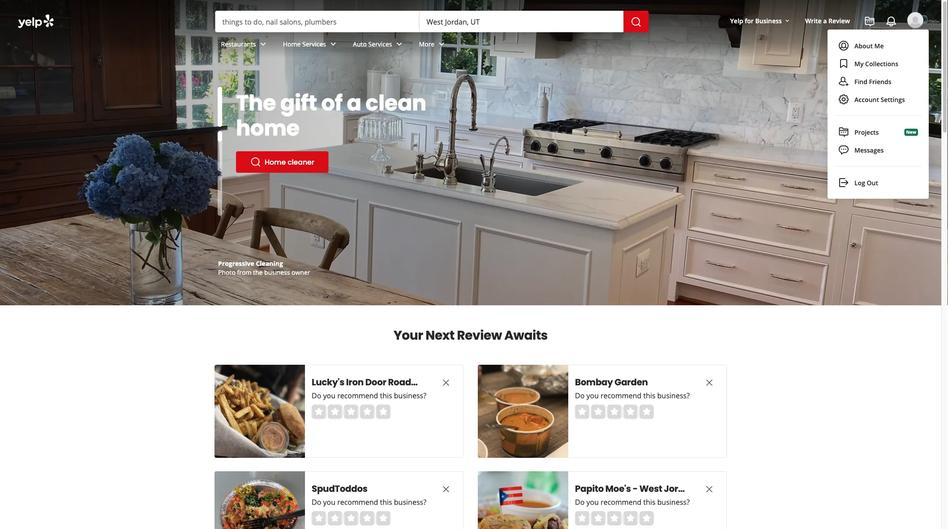 Task type: vqa. For each thing, say whether or not it's contained in the screenshot.
a within the The gift of a clean home
yes



Task type: describe. For each thing, give the bounding box(es) containing it.
home for home services
[[283, 40, 301, 48]]

(no rating) image for lucky's iron door roadhouse
[[312, 405, 391, 419]]

from inside bone & broth photo from the business owner
[[237, 268, 252, 277]]

write a review link
[[802, 13, 854, 29]]

owner inside progressive cleaning photo from the business owner
[[292, 268, 310, 277]]

photo inside progressive cleaning photo from the business owner
[[218, 268, 236, 277]]

24 chevron down v2 image for home services
[[328, 39, 339, 49]]

progressive cleaning photo from the business owner
[[218, 259, 310, 277]]

moe's
[[606, 483, 631, 496]]

(no rating) image for spudtoddos
[[312, 512, 391, 526]]

auto services
[[353, 40, 392, 48]]

collections
[[866, 59, 899, 68]]

photo of papito moe's - west jordan image
[[478, 472, 569, 530]]

for
[[745, 16, 754, 25]]

do you recommend this business? for bombay garden
[[575, 391, 690, 401]]

24 search v2 image for steamy, salty, perfection
[[251, 157, 261, 168]]

bone & broth photo from the business owner
[[218, 259, 310, 277]]

24 project v2 image
[[839, 127, 850, 138]]

business? for bombay garden
[[658, 391, 690, 401]]

jordan
[[664, 483, 696, 496]]

home services link
[[276, 32, 346, 58]]

restaurants link
[[214, 32, 276, 58]]

the inside bone & broth photo from the business owner
[[253, 268, 263, 277]]

auto services link
[[346, 32, 412, 58]]

bone
[[218, 259, 234, 268]]

do for papito moe's - west jordan
[[575, 498, 585, 508]]

projects image
[[865, 16, 876, 27]]

clean
[[366, 88, 427, 118]]

home cleaner
[[265, 157, 314, 167]]

account settings link
[[835, 91, 922, 108]]

dismiss card image for lucky's iron door roadhouse
[[441, 378, 452, 389]]

the
[[236, 88, 276, 118]]

a inside the gift of a clean home
[[347, 88, 361, 118]]

new
[[907, 129, 917, 135]]

photo of lucky's iron door roadhouse image
[[215, 365, 305, 458]]

recommend for bombay garden
[[601, 391, 642, 401]]

dismiss card image for bombay garden
[[705, 378, 715, 389]]

business categories element
[[214, 32, 924, 58]]

yelp for business button
[[727, 13, 795, 29]]

you for papito moe's - west jordan
[[587, 498, 599, 508]]

Find text field
[[223, 17, 413, 26]]

do you recommend this business? for lucky's iron door roadhouse
[[312, 391, 427, 401]]

home
[[236, 113, 300, 143]]

of
[[322, 88, 343, 118]]

you for lucky's iron door roadhouse
[[323, 391, 336, 401]]

select slide image
[[218, 87, 222, 127]]

from inside progressive cleaning photo from the business owner
[[237, 268, 252, 277]]

services for home services
[[303, 40, 326, 48]]

photo of bombay garden image
[[478, 365, 569, 458]]

steamy,
[[236, 88, 327, 118]]

friends
[[870, 77, 892, 86]]

roadhouse
[[388, 376, 439, 389]]

lucky's
[[312, 376, 345, 389]]

24 chevron down v2 image for auto services
[[394, 39, 405, 49]]

west
[[640, 483, 663, 496]]

bombay
[[575, 376, 613, 389]]

do for spudtoddos
[[312, 498, 321, 508]]

services for auto services
[[369, 40, 392, 48]]

steamy, salty, perfection
[[236, 88, 392, 143]]

auto
[[353, 40, 367, 48]]

24 collections v2 image
[[839, 58, 850, 69]]

my collections link
[[835, 55, 922, 73]]

-
[[633, 483, 638, 496]]

yelp
[[731, 16, 744, 25]]

gift
[[280, 88, 317, 118]]

log out button
[[835, 174, 922, 192]]

recommend for lucky's iron door roadhouse
[[338, 391, 378, 401]]

progressive cleaning link
[[218, 259, 283, 268]]

pho link
[[236, 151, 292, 173]]

about me
[[855, 41, 884, 50]]

pho
[[265, 157, 278, 167]]

papito moe's - west jordan
[[575, 483, 696, 496]]

the inside progressive cleaning photo from the business owner
[[253, 268, 263, 277]]

dismiss card image for papito moe's - west jordan
[[705, 484, 715, 495]]

business? for papito moe's - west jordan
[[658, 498, 690, 508]]

me
[[875, 41, 884, 50]]

messages
[[855, 146, 884, 154]]

rating element for lucky's iron door roadhouse
[[312, 405, 391, 419]]

photo inside bone & broth photo from the business owner
[[218, 268, 236, 277]]

about me link
[[834, 37, 924, 55]]

do you recommend this business? for papito moe's - west jordan
[[575, 498, 690, 508]]

home services
[[283, 40, 326, 48]]

rating element for spudtoddos
[[312, 512, 391, 526]]

24 search v2 image for the gift of a clean home
[[251, 157, 261, 168]]

rating element for bombay garden
[[575, 405, 654, 419]]



Task type: locate. For each thing, give the bounding box(es) containing it.
do for lucky's iron door roadhouse
[[312, 391, 321, 401]]

24 chevron down v2 image right more
[[437, 39, 447, 49]]

1 24 chevron down v2 image from the left
[[394, 39, 405, 49]]

do down papito
[[575, 498, 585, 508]]

restaurants
[[221, 40, 256, 48]]

you for bombay garden
[[587, 391, 599, 401]]

you
[[323, 391, 336, 401], [587, 391, 599, 401], [323, 498, 336, 508], [587, 498, 599, 508]]

you for spudtoddos
[[323, 498, 336, 508]]

bone & broth link
[[218, 259, 260, 268]]

business? for lucky's iron door roadhouse
[[394, 391, 427, 401]]

(no rating) image down moe's
[[575, 512, 654, 526]]

business? down "spudtoddos" link
[[394, 498, 427, 508]]

0 vertical spatial review
[[829, 16, 851, 25]]

you down spudtoddos
[[323, 498, 336, 508]]

0 vertical spatial home
[[283, 40, 301, 48]]

1 24 chevron down v2 image from the left
[[258, 39, 269, 49]]

this for papito moe's - west jordan
[[644, 498, 656, 508]]

log
[[855, 179, 866, 187]]

perfection
[[236, 113, 349, 143]]

business? down "bombay garden" link
[[658, 391, 690, 401]]

do down spudtoddos
[[312, 498, 321, 508]]

business
[[264, 268, 290, 277], [264, 268, 290, 277]]

search image
[[631, 17, 642, 27]]

find
[[855, 77, 868, 86]]

Near text field
[[427, 17, 617, 26]]

do you recommend this business? down -
[[575, 498, 690, 508]]

0 horizontal spatial none field
[[223, 17, 413, 26]]

a right the of
[[347, 88, 361, 118]]

find friends link
[[835, 73, 922, 91]]

door
[[366, 376, 387, 389]]

(no rating) image down spudtoddos
[[312, 512, 391, 526]]

recommend down 'iron' at the bottom left of the page
[[338, 391, 378, 401]]

this down west
[[644, 498, 656, 508]]

services inside home services link
[[303, 40, 326, 48]]

this down door
[[380, 391, 392, 401]]

2 services from the left
[[369, 40, 392, 48]]

notifications image
[[886, 16, 897, 27]]

24 log out v2 image
[[839, 177, 850, 188]]

2 24 chevron down v2 image from the left
[[328, 39, 339, 49]]

24 search v2 image inside home cleaner link
[[251, 157, 261, 168]]

account
[[855, 95, 880, 104]]

rating element down 'iron' at the bottom left of the page
[[312, 405, 391, 419]]

review for next
[[457, 327, 502, 344]]

(no rating) image down 'iron' at the bottom left of the page
[[312, 405, 391, 419]]

review up 24 profile v2 image
[[829, 16, 851, 25]]

you down papito
[[587, 498, 599, 508]]

dismiss card image
[[441, 378, 452, 389], [705, 378, 715, 389], [705, 484, 715, 495]]

your next review awaits
[[394, 327, 548, 344]]

dismiss card image
[[441, 484, 452, 495]]

spudtoddos
[[312, 483, 368, 496]]

rating element for papito moe's - west jordan
[[575, 512, 654, 526]]

a right write
[[824, 16, 827, 25]]

24 chevron down v2 image for more
[[437, 39, 447, 49]]

you down lucky's
[[323, 391, 336, 401]]

business? for spudtoddos
[[394, 498, 427, 508]]

cleaner
[[288, 157, 314, 167]]

home inside business categories element
[[283, 40, 301, 48]]

0 horizontal spatial review
[[457, 327, 502, 344]]

rating element down spudtoddos
[[312, 512, 391, 526]]

24 chevron down v2 image
[[394, 39, 405, 49], [437, 39, 447, 49]]

recommend down moe's
[[601, 498, 642, 508]]

business? down roadhouse at the left bottom
[[394, 391, 427, 401]]

from
[[237, 268, 252, 277], [237, 268, 252, 277]]

settings
[[881, 95, 906, 104]]

owner inside bone & broth photo from the business owner
[[292, 268, 310, 277]]

salty,
[[332, 88, 392, 118]]

do you recommend this business? down "spudtoddos" link
[[312, 498, 427, 508]]

more link
[[412, 32, 455, 58]]

recommend down "spudtoddos" link
[[338, 498, 378, 508]]

owner
[[292, 268, 310, 277], [292, 268, 310, 277]]

bombay garden
[[575, 376, 648, 389]]

2 24 chevron down v2 image from the left
[[437, 39, 447, 49]]

write
[[806, 16, 822, 25]]

photo of spudtoddos image
[[215, 472, 305, 530]]

this for bombay garden
[[644, 391, 656, 401]]

1 services from the left
[[303, 40, 326, 48]]

business
[[756, 16, 782, 25]]

progressive
[[218, 259, 254, 268]]

more
[[419, 40, 435, 48]]

recommend for papito moe's - west jordan
[[601, 498, 642, 508]]

cleaning
[[256, 259, 283, 268]]

24 message v2 image
[[839, 145, 850, 156]]

1 horizontal spatial 24 chevron down v2 image
[[328, 39, 339, 49]]

do you recommend this business? for spudtoddos
[[312, 498, 427, 508]]

business inside bone & broth photo from the business owner
[[264, 268, 290, 277]]

recommend down bombay garden
[[601, 391, 642, 401]]

rating element
[[312, 405, 391, 419], [575, 405, 654, 419], [312, 512, 391, 526], [575, 512, 654, 526]]

spudtoddos link
[[312, 483, 424, 496]]

yelp for business
[[731, 16, 782, 25]]

(no rating) image for papito moe's - west jordan
[[575, 512, 654, 526]]

awaits
[[505, 327, 548, 344]]

24 chevron down v2 image inside 'more' 'link'
[[437, 39, 447, 49]]

1 horizontal spatial none field
[[427, 17, 617, 26]]

&
[[236, 259, 241, 268]]

lucky's iron door roadhouse link
[[312, 376, 439, 389]]

None radio
[[312, 405, 326, 419], [328, 405, 342, 419], [376, 405, 391, 419], [575, 405, 590, 419], [592, 405, 606, 419], [608, 405, 622, 419], [624, 405, 638, 419], [640, 405, 654, 419], [312, 512, 326, 526], [328, 512, 342, 526], [344, 512, 359, 526], [360, 512, 375, 526], [376, 512, 391, 526], [575, 512, 590, 526], [608, 512, 622, 526], [640, 512, 654, 526], [312, 405, 326, 419], [328, 405, 342, 419], [376, 405, 391, 419], [575, 405, 590, 419], [592, 405, 606, 419], [608, 405, 622, 419], [624, 405, 638, 419], [640, 405, 654, 419], [312, 512, 326, 526], [328, 512, 342, 526], [344, 512, 359, 526], [360, 512, 375, 526], [376, 512, 391, 526], [575, 512, 590, 526], [608, 512, 622, 526], [640, 512, 654, 526]]

(no rating) image down bombay garden
[[575, 405, 654, 419]]

do
[[312, 391, 321, 401], [575, 391, 585, 401], [312, 498, 321, 508], [575, 498, 585, 508]]

rating element down moe's
[[575, 512, 654, 526]]

the gift of a clean home
[[236, 88, 427, 143]]

explore banner section banner
[[0, 0, 942, 306]]

a
[[824, 16, 827, 25], [347, 88, 361, 118]]

24 chevron down v2 image for restaurants
[[258, 39, 269, 49]]

review for a
[[829, 16, 851, 25]]

garden
[[615, 376, 648, 389]]

log out
[[855, 179, 879, 187]]

home
[[283, 40, 301, 48], [265, 157, 286, 167]]

photo
[[218, 268, 236, 277], [218, 268, 236, 277]]

24 chevron down v2 image
[[258, 39, 269, 49], [328, 39, 339, 49]]

(no rating) image
[[312, 405, 391, 419], [575, 405, 654, 419], [312, 512, 391, 526], [575, 512, 654, 526]]

this
[[380, 391, 392, 401], [644, 391, 656, 401], [380, 498, 392, 508], [644, 498, 656, 508]]

1 none field from the left
[[223, 17, 413, 26]]

do down bombay
[[575, 391, 585, 401]]

24 chevron down v2 image inside home services link
[[328, 39, 339, 49]]

1 horizontal spatial a
[[824, 16, 827, 25]]

iron
[[346, 376, 364, 389]]

24 add friend v2 image
[[839, 76, 850, 87]]

out
[[867, 179, 879, 187]]

about
[[855, 41, 873, 50]]

business? down "jordan"
[[658, 498, 690, 508]]

0 horizontal spatial 24 chevron down v2 image
[[394, 39, 405, 49]]

find friends
[[855, 77, 892, 86]]

services inside the auto services link
[[369, 40, 392, 48]]

0 horizontal spatial 24 chevron down v2 image
[[258, 39, 269, 49]]

None radio
[[344, 405, 359, 419], [360, 405, 375, 419], [592, 512, 606, 526], [624, 512, 638, 526], [344, 405, 359, 419], [360, 405, 375, 419], [592, 512, 606, 526], [624, 512, 638, 526]]

home cleaner link
[[236, 151, 329, 173]]

1 horizontal spatial services
[[369, 40, 392, 48]]

none field near
[[427, 17, 617, 26]]

1 vertical spatial a
[[347, 88, 361, 118]]

1 horizontal spatial review
[[829, 16, 851, 25]]

broth
[[242, 259, 260, 268]]

24 chevron down v2 image right the restaurants
[[258, 39, 269, 49]]

my collections
[[855, 59, 899, 68]]

you down bombay
[[587, 391, 599, 401]]

24 search v2 image
[[251, 157, 261, 168], [251, 157, 261, 168]]

this down "spudtoddos" link
[[380, 498, 392, 508]]

1 vertical spatial home
[[265, 157, 286, 167]]

24 chevron down v2 image right auto services
[[394, 39, 405, 49]]

review inside write a review 'link'
[[829, 16, 851, 25]]

24 search v2 image inside pho link
[[251, 157, 261, 168]]

(no rating) image for bombay garden
[[575, 405, 654, 419]]

review right next
[[457, 327, 502, 344]]

this for lucky's iron door roadhouse
[[380, 391, 392, 401]]

do you recommend this business? down garden
[[575, 391, 690, 401]]

services down find field
[[303, 40, 326, 48]]

24 chevron down v2 image inside restaurants link
[[258, 39, 269, 49]]

write a review
[[806, 16, 851, 25]]

projects
[[855, 128, 879, 136]]

None search field
[[0, 0, 942, 199], [215, 11, 651, 32], [0, 0, 942, 199], [215, 11, 651, 32]]

this for spudtoddos
[[380, 498, 392, 508]]

0 horizontal spatial a
[[347, 88, 361, 118]]

rating element down bombay garden
[[575, 405, 654, 419]]

24 settings v2 image
[[839, 94, 850, 105]]

terry t. image
[[908, 12, 924, 28]]

None field
[[223, 17, 413, 26], [427, 17, 617, 26]]

user actions element
[[724, 11, 937, 66]]

this down garden
[[644, 391, 656, 401]]

bombay garden link
[[575, 376, 687, 389]]

none field find
[[223, 17, 413, 26]]

2 none field from the left
[[427, 17, 617, 26]]

do you recommend this business?
[[312, 391, 427, 401], [575, 391, 690, 401], [312, 498, 427, 508], [575, 498, 690, 508]]

1 vertical spatial review
[[457, 327, 502, 344]]

lucky's iron door roadhouse
[[312, 376, 439, 389]]

do for bombay garden
[[575, 391, 585, 401]]

24 chevron down v2 image inside the auto services link
[[394, 39, 405, 49]]

papito moe's - west jordan link
[[575, 483, 696, 496]]

my
[[855, 59, 864, 68]]

the
[[253, 268, 263, 277], [253, 268, 263, 277]]

a inside 'link'
[[824, 16, 827, 25]]

1 horizontal spatial 24 chevron down v2 image
[[437, 39, 447, 49]]

services
[[303, 40, 326, 48], [369, 40, 392, 48]]

next
[[426, 327, 455, 344]]

do down lucky's
[[312, 391, 321, 401]]

recommend for spudtoddos
[[338, 498, 378, 508]]

16 chevron down v2 image
[[784, 17, 791, 25]]

do you recommend this business? down 'lucky's iron door roadhouse'
[[312, 391, 427, 401]]

24 chevron down v2 image left auto
[[328, 39, 339, 49]]

business inside progressive cleaning photo from the business owner
[[264, 268, 290, 277]]

0 horizontal spatial services
[[303, 40, 326, 48]]

home left cleaner
[[265, 157, 286, 167]]

24 profile v2 image
[[839, 40, 850, 51]]

account settings
[[855, 95, 906, 104]]

home down find field
[[283, 40, 301, 48]]

review
[[829, 16, 851, 25], [457, 327, 502, 344]]

business?
[[394, 391, 427, 401], [658, 391, 690, 401], [394, 498, 427, 508], [658, 498, 690, 508]]

papito
[[575, 483, 604, 496]]

home for home cleaner
[[265, 157, 286, 167]]

services right auto
[[369, 40, 392, 48]]

recommend
[[338, 391, 378, 401], [601, 391, 642, 401], [338, 498, 378, 508], [601, 498, 642, 508]]

0 vertical spatial a
[[824, 16, 827, 25]]

your
[[394, 327, 423, 344]]

messages link
[[834, 141, 924, 159]]



